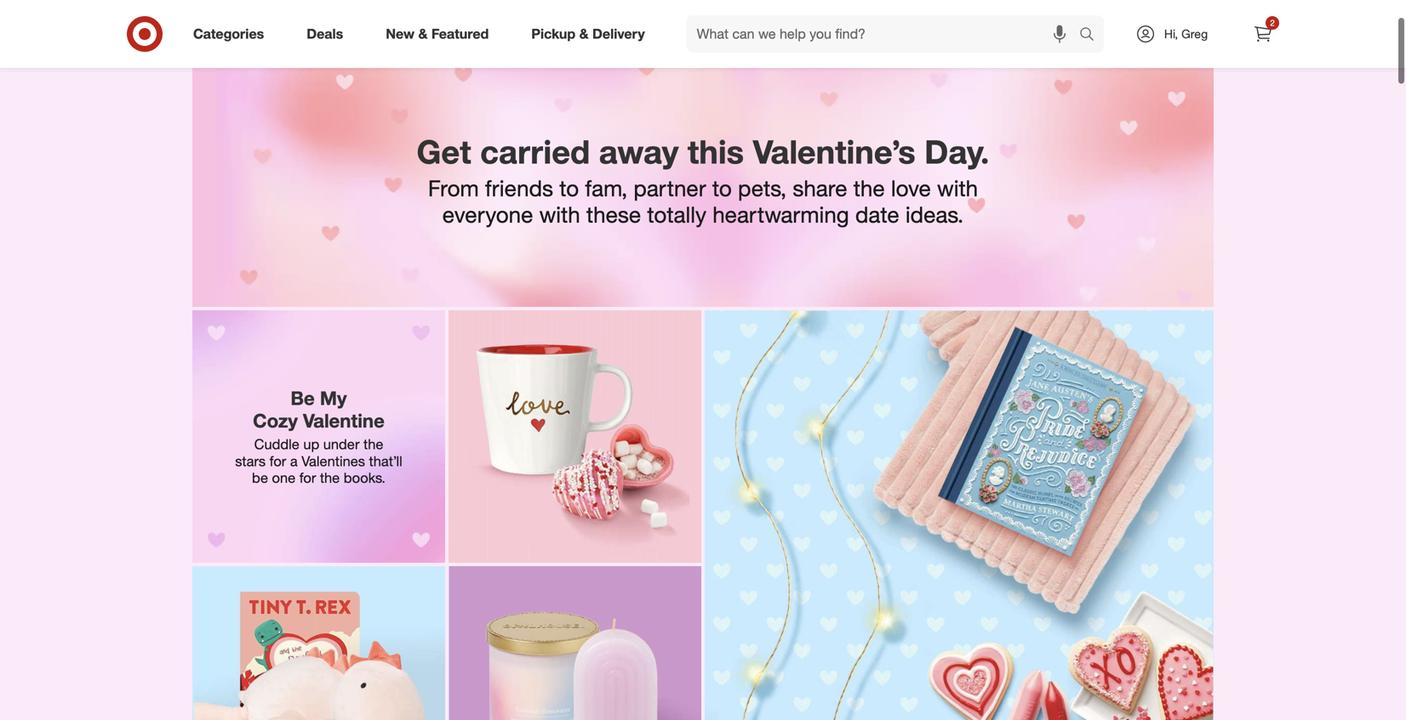 Task type: locate. For each thing, give the bounding box(es) containing it.
with left fam,
[[539, 201, 580, 228]]

valentines
[[301, 453, 365, 470]]

finds link
[[689, 21, 722, 37]]

to
[[559, 175, 579, 202], [712, 175, 732, 202]]

the
[[853, 175, 885, 202], [363, 436, 383, 453], [320, 470, 340, 487]]

for
[[270, 453, 286, 470], [299, 470, 316, 487]]

to down this
[[712, 175, 732, 202]]

carried
[[480, 132, 590, 171]]

1 horizontal spatial &
[[579, 26, 589, 42]]

with
[[937, 175, 978, 202], [539, 201, 580, 228]]

1 horizontal spatial for
[[299, 470, 316, 487]]

1 horizontal spatial with
[[937, 175, 978, 202]]

pets,
[[738, 175, 787, 202]]

that'll
[[369, 453, 402, 470]]

everyone
[[442, 201, 533, 228]]

ideas link
[[733, 21, 766, 37]]

greg
[[1181, 26, 1208, 41]]

0 horizontal spatial &
[[418, 26, 428, 42]]

search
[[1072, 27, 1112, 44]]

the left love
[[853, 175, 885, 202]]

1 to from the left
[[559, 175, 579, 202]]

valentine's
[[753, 132, 915, 171]]

2 horizontal spatial the
[[853, 175, 885, 202]]

these
[[586, 201, 641, 228]]

the right under
[[363, 436, 383, 453]]

for right a
[[299, 470, 316, 487]]

target
[[640, 21, 677, 37]]

2 vertical spatial the
[[320, 470, 340, 487]]

finds
[[689, 21, 722, 37]]

2 & from the left
[[579, 26, 589, 42]]

categories link
[[179, 15, 285, 53]]

pickup & delivery link
[[517, 15, 666, 53]]

deals
[[307, 26, 343, 42]]

the inside the get carried away this valentine's day. from friends to fam, partner to pets, share the love with everyone with these totally heartwarming date ideas.
[[853, 175, 885, 202]]

0 horizontal spatial to
[[559, 175, 579, 202]]

1 vertical spatial the
[[363, 436, 383, 453]]

stars
[[235, 453, 266, 470]]

1 & from the left
[[418, 26, 428, 42]]

partner
[[634, 175, 706, 202]]

love
[[891, 175, 931, 202]]

1 horizontal spatial to
[[712, 175, 732, 202]]

cuddle
[[254, 436, 299, 453]]

& right pickup at the top of the page
[[579, 26, 589, 42]]

get
[[417, 132, 471, 171]]

be my cozy valentine cuddle up under the stars for a valentines that'll be one for the books.
[[235, 387, 406, 487]]

one
[[272, 470, 295, 487]]

pickup & delivery
[[531, 26, 645, 42]]

my
[[320, 387, 347, 410]]

new & featured
[[386, 26, 489, 42]]

be
[[291, 387, 315, 410]]

the left the books.
[[320, 470, 340, 487]]

with down day.
[[937, 175, 978, 202]]

1 horizontal spatial the
[[363, 436, 383, 453]]

0 vertical spatial the
[[853, 175, 885, 202]]

ideas.
[[906, 201, 964, 228]]

&
[[418, 26, 428, 42], [579, 26, 589, 42]]

categories
[[193, 26, 264, 42]]

0 horizontal spatial the
[[320, 470, 340, 487]]

under
[[323, 436, 360, 453]]

& right new
[[418, 26, 428, 42]]

to left fam,
[[559, 175, 579, 202]]

away
[[599, 132, 679, 171]]

for left a
[[270, 453, 286, 470]]

hi,
[[1164, 26, 1178, 41]]



Task type: describe. For each thing, give the bounding box(es) containing it.
0 horizontal spatial for
[[270, 453, 286, 470]]

ideas
[[733, 21, 766, 37]]

search button
[[1072, 15, 1112, 56]]

valentine
[[303, 409, 385, 432]]

get carried away this valentine's day. from friends to fam, partner to pets, share the love with everyone with these totally heartwarming date ideas.
[[417, 132, 989, 228]]

2 to from the left
[[712, 175, 732, 202]]

new
[[386, 26, 415, 42]]

delivery
[[592, 26, 645, 42]]

featured
[[431, 26, 489, 42]]

this
[[688, 132, 744, 171]]

a
[[290, 453, 298, 470]]

hi, greg
[[1164, 26, 1208, 41]]

heartwarming
[[713, 201, 849, 228]]

& for new
[[418, 26, 428, 42]]

friends
[[485, 175, 553, 202]]

up
[[303, 436, 319, 453]]

fam,
[[585, 175, 627, 202]]

& for pickup
[[579, 26, 589, 42]]

2
[[1270, 17, 1275, 28]]

new & featured link
[[371, 15, 510, 53]]

books.
[[344, 470, 386, 487]]

date
[[855, 201, 899, 228]]

finds / ideas
[[689, 21, 766, 37]]

target link
[[640, 21, 677, 37]]

cozy
[[253, 409, 298, 432]]

totally
[[647, 201, 706, 228]]

deals link
[[292, 15, 364, 53]]

2 link
[[1244, 15, 1282, 53]]

share
[[793, 175, 847, 202]]

0 horizontal spatial with
[[539, 201, 580, 228]]

from
[[428, 175, 479, 202]]

pickup
[[531, 26, 576, 42]]

/
[[725, 21, 730, 37]]

day.
[[924, 132, 989, 171]]

be
[[252, 470, 268, 487]]

What can we help you find? suggestions appear below search field
[[687, 15, 1083, 53]]



Task type: vqa. For each thing, say whether or not it's contained in the screenshot.
CARRIED
yes



